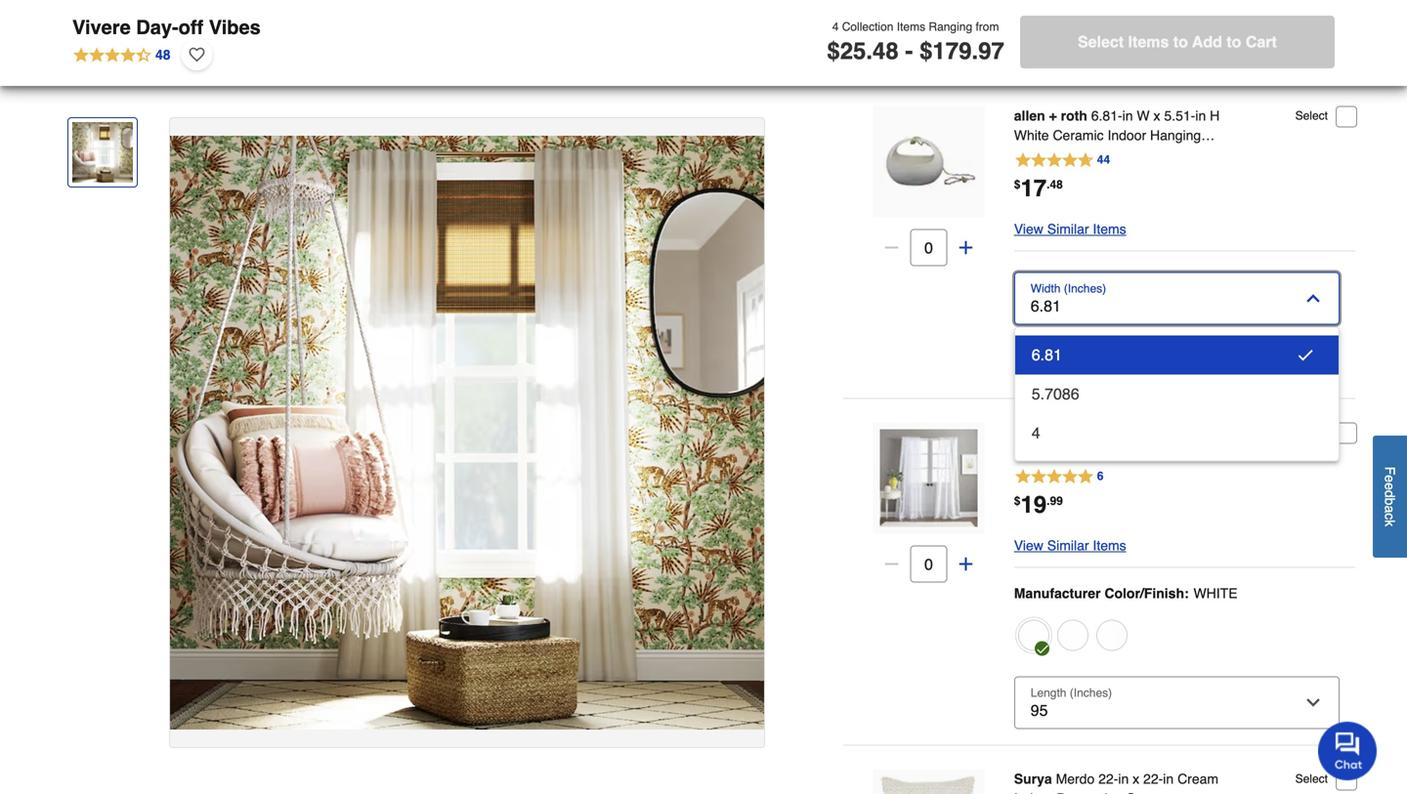 Task type: locate. For each thing, give the bounding box(es) containing it.
f e e d b a c k button
[[1373, 436, 1408, 558]]

similar down $ 17 . 48
[[1048, 221, 1089, 237]]

0 vertical spatial indoor
[[1108, 128, 1147, 143]]

48 right 17 at the top right
[[1050, 178, 1063, 192]]

$ 19 . 99
[[1014, 492, 1063, 519]]

view similar items button down $ 17 . 48
[[1014, 217, 1127, 241]]

22-
[[1099, 772, 1119, 787], [1144, 772, 1163, 787]]

0 horizontal spatial 48
[[155, 47, 171, 62]]

0 vertical spatial stepper number input field with increment and decrement buttons number field
[[910, 229, 948, 266]]

view similar items button down 99
[[1014, 534, 1127, 558]]

2 vertical spatial select
[[1296, 773, 1328, 786]]

to right 'add'
[[1227, 33, 1242, 51]]

manufacturer
[[1014, 586, 1101, 602]]

e up d
[[1383, 475, 1398, 483]]

similar down 99
[[1048, 538, 1089, 554]]

e up b
[[1383, 483, 1398, 490]]

.
[[1047, 178, 1050, 192], [1047, 495, 1050, 508]]

48 down vivere day-off vibes
[[155, 47, 171, 62]]

2 e from the top
[[1383, 483, 1398, 490]]

22- up decorative
[[1099, 772, 1119, 787]]

2 similar from the top
[[1048, 538, 1089, 554]]

. inside $ 17 . 48
[[1047, 178, 1050, 192]]

$ inside $ 19 . 99
[[1014, 495, 1021, 508]]

0 vertical spatial view similar items button
[[1014, 217, 1127, 241]]

x inside 6.81-in w x 5.51-in h white ceramic indoor hanging planter
[[1154, 108, 1161, 124]]

1 vertical spatial plus image
[[956, 555, 976, 574]]

x inside merdo 22-in x 22-in cream indoor decorative cover
[[1133, 772, 1140, 787]]

1 plus image from the top
[[956, 238, 976, 258]]

heart outline image
[[189, 44, 205, 65]]

view similar items
[[1014, 221, 1127, 237], [1014, 538, 1127, 554]]

1 vertical spatial stepper number input field with increment and decrement buttons number field
[[910, 546, 948, 583]]

2 view similar items button from the top
[[1014, 534, 1127, 558]]

44
[[1097, 153, 1111, 167]]

select for 6.81-in w x 5.51-in h white ceramic indoor hanging planter
[[1296, 109, 1328, 123]]

1 vertical spatial similar
[[1048, 538, 1089, 554]]

4 inside "4" button
[[1032, 424, 1041, 442]]

e
[[1383, 475, 1398, 483], [1383, 483, 1398, 490]]

$
[[827, 37, 840, 64], [920, 37, 933, 64], [1014, 178, 1021, 192], [1014, 495, 1021, 508]]

in left 'w'
[[1123, 108, 1133, 124]]

1 horizontal spatial x
[[1154, 108, 1161, 124]]

Stepper number input field with increment and decrement buttons number field
[[910, 229, 948, 266], [910, 546, 948, 583]]

panel
[[1150, 444, 1185, 460]]

allen
[[1014, 108, 1046, 124]]

white
[[1014, 128, 1049, 143], [1081, 425, 1116, 440]]

0 horizontal spatial x
[[1133, 772, 1140, 787]]

select items to add to cart
[[1078, 33, 1277, 51]]

99
[[1050, 495, 1063, 508]]

add
[[1193, 33, 1223, 51]]

stepper number input field with increment and decrement buttons number field right minus image
[[910, 229, 948, 266]]

stepper number input field with increment and decrement buttons number field for 19
[[910, 546, 948, 583]]

off
[[178, 16, 203, 39]]

plus image right minus image
[[956, 238, 976, 258]]

cream
[[1178, 772, 1219, 787]]

color/finish
[[1105, 586, 1185, 602]]

items inside 'select items to add to cart' button
[[1129, 33, 1169, 51]]

view for 19
[[1014, 538, 1044, 554]]

4
[[833, 20, 839, 33], [1032, 424, 1041, 442]]

0 vertical spatial white
[[1014, 128, 1049, 143]]

surya
[[1014, 772, 1052, 787]]

white down 'allen'
[[1014, 128, 1049, 143]]

in up cover
[[1119, 772, 1129, 787]]

1 stepper number input field with increment and decrement buttons number field from the top
[[910, 229, 948, 266]]

filtering
[[1153, 425, 1201, 440]]

stepper number input field with increment and decrement buttons number field right minus icon at the right bottom of page
[[910, 546, 948, 583]]

hanging
[[1151, 128, 1202, 143]]

2 view similar items from the top
[[1014, 538, 1127, 554]]

quickview image
[[919, 469, 939, 488]]

48
[[155, 47, 171, 62], [1050, 178, 1063, 192]]

items up -
[[897, 20, 926, 33]]

indoor down 'w'
[[1108, 128, 1147, 143]]

0 vertical spatial view
[[1014, 221, 1044, 237]]

x
[[1154, 108, 1161, 124], [1133, 772, 1140, 787]]

indoor inside merdo 22-in x 22-in cream indoor decorative cover
[[1014, 791, 1053, 795]]

1 horizontal spatial to
[[1227, 33, 1242, 51]]

. inside $ 19 . 99
[[1047, 495, 1050, 508]]

decorative
[[1057, 791, 1122, 795]]

1 vertical spatial .
[[1047, 495, 1050, 508]]

view down 19
[[1014, 538, 1044, 554]]

1 similar from the top
[[1048, 221, 1089, 237]]

items
[[897, 20, 926, 33], [1129, 33, 1169, 51], [1093, 221, 1127, 237], [1093, 538, 1127, 554]]

0 horizontal spatial indoor
[[1014, 791, 1053, 795]]

vibes
[[209, 16, 261, 39]]

view similar items down 99
[[1014, 538, 1127, 554]]

indoor
[[1108, 128, 1147, 143], [1014, 791, 1053, 795]]

0 horizontal spatial to
[[1174, 33, 1189, 51]]

1 vertical spatial view similar items
[[1014, 538, 1127, 554]]

1 vertical spatial indoor
[[1014, 791, 1053, 795]]

view similar items down $ 17 . 48
[[1014, 221, 1127, 237]]

0 horizontal spatial 22-
[[1099, 772, 1119, 787]]

plus image right minus icon at the right bottom of page
[[956, 555, 976, 574]]

2 plus image from the top
[[956, 555, 976, 574]]

22- up cover
[[1144, 772, 1163, 787]]

0 vertical spatial view similar items
[[1014, 221, 1127, 237]]

merdo
[[1056, 772, 1095, 787]]

1 vertical spatial 4
[[1032, 424, 1041, 442]]

cover
[[1126, 791, 1163, 795]]

ceramic
[[1053, 128, 1104, 143]]

. down 4.8 stars image
[[1047, 495, 1050, 508]]

4.8 stars image
[[1014, 468, 1105, 488]]

rod
[[1205, 425, 1230, 440]]

grey image
[[1097, 620, 1128, 651]]

6.81 button
[[1015, 336, 1339, 375]]

stepper number input field with increment and decrement buttons number field for 17
[[910, 229, 948, 266]]

2 stepper number input field with increment and decrement buttons number field from the top
[[910, 546, 948, 583]]

view similar items button
[[1014, 217, 1127, 241], [1014, 534, 1127, 558]]

in inside the 95-in white light filtering rod pocket single curtain panel
[[1066, 425, 1077, 440]]

1 horizontal spatial white
[[1081, 425, 1116, 440]]

0 vertical spatial 4
[[833, 20, 839, 33]]

0 vertical spatial similar
[[1048, 221, 1089, 237]]

2 view from the top
[[1014, 538, 1044, 554]]

0 vertical spatial 48
[[155, 47, 171, 62]]

1 view similar items button from the top
[[1014, 217, 1127, 241]]

. for 17
[[1047, 178, 1050, 192]]

to
[[1174, 33, 1189, 51], [1227, 33, 1242, 51]]

select
[[1078, 33, 1124, 51], [1296, 109, 1328, 123], [1296, 773, 1328, 786]]

1 vertical spatial white
[[1081, 425, 1116, 440]]

$ left 99
[[1014, 495, 1021, 508]]

x up cover
[[1133, 772, 1140, 787]]

similar for 19
[[1048, 538, 1089, 554]]

0 vertical spatial x
[[1154, 108, 1161, 124]]

collection
[[842, 20, 894, 33]]

1 view similar items from the top
[[1014, 221, 1127, 237]]

from
[[976, 20, 999, 33]]

4 for 4
[[1032, 424, 1041, 442]]

1 vertical spatial 48
[[1050, 178, 1063, 192]]

1 view from the top
[[1014, 221, 1044, 237]]

items left 'add'
[[1129, 33, 1169, 51]]

2 . from the top
[[1047, 495, 1050, 508]]

1 horizontal spatial indoor
[[1108, 128, 1147, 143]]

x right 'w'
[[1154, 108, 1161, 124]]

4 left collection
[[833, 20, 839, 33]]

indoor down surya
[[1014, 791, 1053, 795]]

0 horizontal spatial 4
[[833, 20, 839, 33]]

white image
[[1018, 620, 1050, 651]]

1 vertical spatial view
[[1014, 538, 1044, 554]]

2 22- from the left
[[1144, 772, 1163, 787]]

b
[[1383, 498, 1398, 506]]

1 e from the top
[[1383, 475, 1398, 483]]

view similar items for 17
[[1014, 221, 1127, 237]]

in
[[1123, 108, 1133, 124], [1196, 108, 1206, 124], [1066, 425, 1077, 440], [1119, 772, 1129, 787], [1163, 772, 1174, 787]]

$ down planter
[[1014, 178, 1021, 192]]

1 to from the left
[[1174, 33, 1189, 51]]

1 . from the top
[[1047, 178, 1050, 192]]

0 horizontal spatial white
[[1014, 128, 1049, 143]]

1 horizontal spatial 48
[[1050, 178, 1063, 192]]

items inside 4 collection items ranging from $ 25.48 - $ 179.97
[[897, 20, 926, 33]]

plus image
[[956, 238, 976, 258], [956, 555, 976, 574]]

to left 'add'
[[1174, 33, 1189, 51]]

0 vertical spatial plus image
[[956, 238, 976, 258]]

2 to from the left
[[1227, 33, 1242, 51]]

d
[[1383, 490, 1398, 498]]

planter
[[1014, 147, 1058, 163]]

1 horizontal spatial 22-
[[1144, 772, 1163, 787]]

plus image for 19
[[956, 555, 976, 574]]

view down 17 at the top right
[[1014, 221, 1044, 237]]

19
[[1021, 492, 1047, 519]]

view similar items button for 17
[[1014, 217, 1127, 241]]

quickview image
[[919, 152, 939, 172]]

cart
[[1246, 33, 1277, 51]]

view similar items button for 19
[[1014, 534, 1127, 558]]

plus image for 17
[[956, 238, 976, 258]]

+
[[1049, 108, 1057, 124]]

48 button
[[72, 39, 172, 70]]

1 vertical spatial select
[[1296, 109, 1328, 123]]

blush image
[[1057, 620, 1089, 651]]

0 vertical spatial .
[[1047, 178, 1050, 192]]

1 horizontal spatial 4
[[1032, 424, 1041, 442]]

checkmark image
[[1296, 346, 1316, 365]]

white up single
[[1081, 425, 1116, 440]]

1 vertical spatial view similar items button
[[1014, 534, 1127, 558]]

in up single
[[1066, 425, 1077, 440]]

x for 5.51-
[[1154, 108, 1161, 124]]

view
[[1014, 221, 1044, 237], [1014, 538, 1044, 554]]

white
[[1194, 586, 1238, 602]]

indoor inside 6.81-in w x 5.51-in h white ceramic indoor hanging planter
[[1108, 128, 1147, 143]]

. down 4.7 stars image
[[1047, 178, 1050, 192]]

4 inside 4 collection items ranging from $ 25.48 - $ 179.97
[[833, 20, 839, 33]]

0 vertical spatial select
[[1078, 33, 1124, 51]]

similar
[[1048, 221, 1089, 237], [1048, 538, 1089, 554]]

4 up pocket
[[1032, 424, 1041, 442]]

a
[[1383, 506, 1398, 513]]

1 vertical spatial x
[[1133, 772, 1140, 787]]

$ left -
[[827, 37, 840, 64]]



Task type: vqa. For each thing, say whether or not it's contained in the screenshot.
middle #
no



Task type: describe. For each thing, give the bounding box(es) containing it.
ranging
[[929, 20, 973, 33]]

roth
[[1061, 108, 1088, 124]]

items down "44"
[[1093, 221, 1127, 237]]

items up manufacturer color/finish : white
[[1093, 538, 1127, 554]]

h
[[1210, 108, 1220, 124]]

in left h
[[1196, 108, 1206, 124]]

select inside button
[[1078, 33, 1124, 51]]

blue image
[[1057, 14, 1089, 45]]

. for 19
[[1047, 495, 1050, 508]]

f
[[1383, 467, 1398, 475]]

6.81-in w x 5.51-in h white ceramic indoor hanging planter
[[1014, 108, 1220, 163]]

$ inside $ 17 . 48
[[1014, 178, 1021, 192]]

25.48
[[840, 37, 899, 64]]

6
[[1097, 470, 1104, 483]]

merdo 22-in x 22-in cream indoor decorative cover
[[1014, 772, 1219, 795]]

minus image
[[882, 555, 902, 574]]

single
[[1060, 444, 1098, 460]]

day-
[[136, 16, 179, 39]]

allen + roth
[[1014, 108, 1088, 124]]

chf
[[1014, 425, 1043, 440]]

4 button
[[1015, 414, 1339, 453]]

17
[[1021, 175, 1047, 202]]

pink image
[[1018, 14, 1050, 45]]

view for 17
[[1014, 221, 1044, 237]]

5.7086 button
[[1015, 375, 1339, 414]]

view similar items for 19
[[1014, 538, 1127, 554]]

select items to add to cart button
[[1020, 16, 1335, 68]]

c
[[1383, 513, 1398, 520]]

4.7 stars image
[[1014, 151, 1112, 171]]

manufacturer color/finish : white
[[1014, 586, 1238, 602]]

4.4 stars image
[[72, 44, 172, 65]]

6.81
[[1032, 346, 1062, 364]]

vivere day-off vibes
[[72, 16, 261, 39]]

w
[[1137, 108, 1150, 124]]

-
[[906, 37, 913, 64]]

4 for 4 collection items ranging from $ 25.48 - $ 179.97
[[833, 20, 839, 33]]

5.51-
[[1165, 108, 1196, 124]]

$ 17 . 48
[[1014, 175, 1063, 202]]

95-
[[1046, 425, 1066, 440]]

48 inside $ 17 . 48
[[1050, 178, 1063, 192]]

$ right -
[[920, 37, 933, 64]]

chat invite button image
[[1319, 721, 1378, 781]]

in left cream
[[1163, 772, 1174, 787]]

vivere
[[72, 16, 131, 39]]

f e e d b a c k
[[1383, 467, 1398, 527]]

5.7086
[[1032, 385, 1080, 403]]

:
[[1185, 586, 1189, 602]]

x for 22-
[[1133, 772, 1140, 787]]

pocket
[[1014, 444, 1056, 460]]

95-in white light filtering rod pocket single curtain panel
[[1014, 425, 1230, 460]]

similar for 17
[[1048, 221, 1089, 237]]

white inside the 95-in white light filtering rod pocket single curtain panel
[[1081, 425, 1116, 440]]

light
[[1119, 425, 1149, 440]]

48 inside '4.4 stars' image
[[155, 47, 171, 62]]

minus image
[[882, 238, 902, 258]]

6.81-
[[1092, 108, 1123, 124]]

white inside 6.81-in w x 5.51-in h white ceramic indoor hanging planter
[[1014, 128, 1049, 143]]

4 collection items ranging from $ 25.48 - $ 179.97
[[827, 20, 1005, 64]]

vivere home decor collections  - thumbnail image
[[72, 122, 133, 183]]

k
[[1383, 520, 1398, 527]]

vivere home decor collections image
[[170, 136, 765, 730]]

1 22- from the left
[[1099, 772, 1119, 787]]

select for merdo 22-in x 22-in cream indoor decorative cover
[[1296, 773, 1328, 786]]

curtain
[[1102, 444, 1146, 460]]

179.97
[[933, 37, 1005, 64]]



